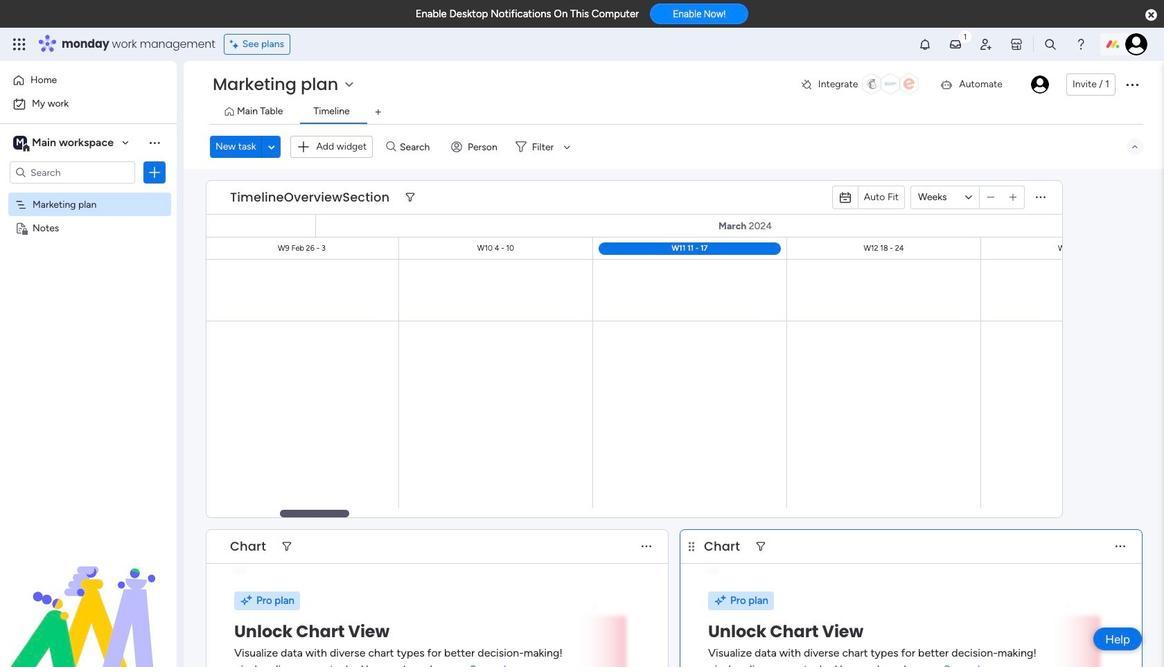 Task type: vqa. For each thing, say whether or not it's contained in the screenshot.
rightmost more dots icon
yes



Task type: describe. For each thing, give the bounding box(es) containing it.
search everything image
[[1044, 37, 1058, 51]]

1 vertical spatial more dots image
[[1116, 542, 1126, 552]]

more dots image
[[642, 542, 652, 552]]

workspace selection element
[[13, 134, 116, 152]]

1 vertical spatial option
[[8, 93, 168, 115]]

angle down image
[[268, 142, 275, 152]]

0 vertical spatial kendall parks image
[[1126, 33, 1148, 55]]

0 horizontal spatial more dots image
[[1036, 192, 1046, 203]]

invite members image
[[979, 37, 993, 51]]

1 image
[[959, 28, 972, 44]]

2 vertical spatial option
[[0, 192, 177, 194]]

dapulse drag handle 3 image
[[689, 542, 695, 552]]

lottie animation element
[[0, 527, 177, 668]]

select product image
[[12, 37, 26, 51]]

v2 search image
[[386, 139, 396, 155]]

add view image
[[375, 107, 381, 117]]

workspace image
[[13, 135, 27, 150]]

Search field
[[396, 137, 438, 157]]

v2 plus image
[[1010, 192, 1017, 203]]



Task type: locate. For each thing, give the bounding box(es) containing it.
0 horizontal spatial kendall parks image
[[1031, 76, 1049, 94]]

tab list
[[210, 101, 1144, 124]]

update feed image
[[949, 37, 963, 51]]

1 vertical spatial options image
[[148, 166, 162, 180]]

Search in workspace field
[[29, 165, 116, 181]]

1 vertical spatial kendall parks image
[[1031, 76, 1049, 94]]

lottie animation image
[[0, 527, 177, 668]]

private board image
[[15, 221, 28, 234]]

0 vertical spatial more dots image
[[1036, 192, 1046, 203]]

workspace options image
[[148, 136, 162, 150]]

0 vertical spatial option
[[8, 69, 168, 91]]

dapulse close image
[[1146, 8, 1158, 22]]

0 vertical spatial options image
[[1124, 76, 1141, 93]]

1 horizontal spatial options image
[[1124, 76, 1141, 93]]

v2 minus image
[[988, 192, 995, 203]]

kendall parks image down dapulse close image
[[1126, 33, 1148, 55]]

more dots image
[[1036, 192, 1046, 203], [1116, 542, 1126, 552]]

main content
[[0, 169, 1165, 668]]

arrow down image
[[559, 139, 576, 155]]

0 horizontal spatial options image
[[148, 166, 162, 180]]

see plans image
[[230, 37, 242, 52]]

1 horizontal spatial more dots image
[[1116, 542, 1126, 552]]

list box
[[0, 190, 177, 427]]

options image down workspace options image
[[148, 166, 162, 180]]

tab
[[367, 101, 389, 123]]

options image up collapse icon
[[1124, 76, 1141, 93]]

kendall parks image down search everything image
[[1031, 76, 1049, 94]]

help image
[[1074, 37, 1088, 51]]

kendall parks image
[[1126, 33, 1148, 55], [1031, 76, 1049, 94]]

None field
[[227, 189, 393, 207], [227, 538, 270, 556], [701, 538, 744, 556], [227, 189, 393, 207], [227, 538, 270, 556], [701, 538, 744, 556]]

1 horizontal spatial kendall parks image
[[1126, 33, 1148, 55]]

notifications image
[[918, 37, 932, 51]]

option
[[8, 69, 168, 91], [8, 93, 168, 115], [0, 192, 177, 194]]

options image
[[1124, 76, 1141, 93], [148, 166, 162, 180]]

collapse image
[[1130, 141, 1141, 152]]

monday marketplace image
[[1010, 37, 1024, 51]]



